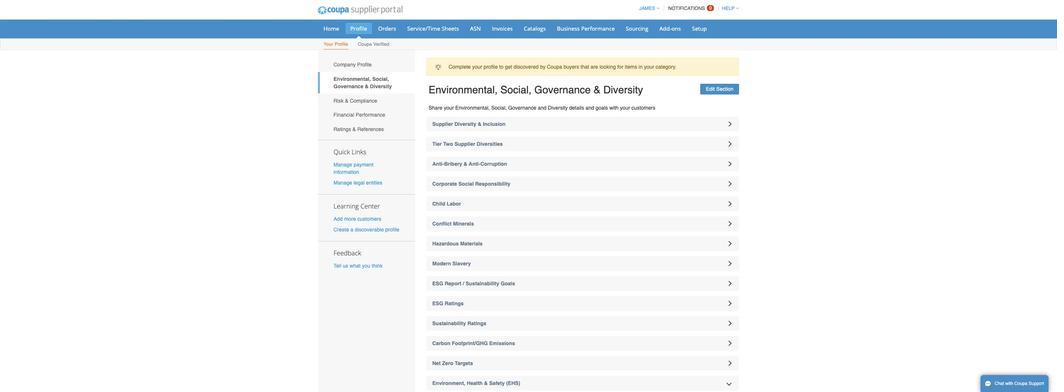 Task type: vqa. For each thing, say whether or not it's contained in the screenshot.
"Add-ons" link
yes



Task type: locate. For each thing, give the bounding box(es) containing it.
business
[[557, 25, 580, 32]]

& left inclusion
[[478, 121, 482, 127]]

profile
[[484, 64, 498, 70], [385, 227, 400, 233]]

manage up information
[[334, 162, 352, 168]]

1 horizontal spatial with
[[1006, 381, 1014, 387]]

references
[[358, 126, 384, 132]]

1 vertical spatial customers
[[358, 216, 381, 222]]

james link
[[636, 6, 660, 11]]

esg left report
[[433, 281, 444, 287]]

manage down information
[[334, 180, 352, 186]]

1 vertical spatial esg
[[433, 301, 444, 307]]

with right chat
[[1006, 381, 1014, 387]]

health
[[467, 381, 483, 387]]

zero
[[442, 361, 454, 367]]

with
[[610, 105, 619, 111], [1006, 381, 1014, 387]]

esg inside esg ratings dropdown button
[[433, 301, 444, 307]]

financial performance
[[334, 112, 385, 118]]

verified
[[373, 41, 389, 47]]

2 horizontal spatial coupa
[[1015, 381, 1028, 387]]

business performance
[[557, 25, 615, 32]]

esg for esg report / sustainability goals
[[433, 281, 444, 287]]

supplier down 'share'
[[433, 121, 453, 127]]

conflict minerals
[[433, 221, 474, 227]]

2 horizontal spatial ratings
[[468, 321, 487, 327]]

& up risk & compliance "link"
[[365, 84, 369, 89]]

environmental, social, governance & diversity link
[[318, 72, 415, 94]]

esg inside esg report / sustainability goals dropdown button
[[433, 281, 444, 287]]

create a discoverable profile
[[334, 227, 400, 233]]

hazardous
[[433, 241, 459, 247]]

esg report / sustainability goals heading
[[426, 276, 739, 291]]

manage for manage payment information
[[334, 162, 352, 168]]

0 horizontal spatial supplier
[[433, 121, 453, 127]]

2 vertical spatial ratings
[[468, 321, 487, 327]]

profile down coupa supplier portal image
[[351, 25, 367, 32]]

profile
[[351, 25, 367, 32], [335, 41, 348, 47], [357, 62, 372, 68]]

& inside risk & compliance "link"
[[345, 98, 349, 104]]

safety
[[489, 381, 505, 387]]

0 vertical spatial esg
[[433, 281, 444, 287]]

navigation containing notifications 0
[[636, 1, 739, 16]]

risk
[[334, 98, 344, 104]]

0 horizontal spatial anti-
[[433, 161, 444, 167]]

profile right the your
[[335, 41, 348, 47]]

social, down get
[[501, 84, 532, 96]]

1 vertical spatial manage
[[334, 180, 352, 186]]

2 vertical spatial coupa
[[1015, 381, 1028, 387]]

environmental, up supplier diversity & inclusion
[[456, 105, 490, 111]]

social, up inclusion
[[492, 105, 507, 111]]

manage
[[334, 162, 352, 168], [334, 180, 352, 186]]

1 horizontal spatial performance
[[582, 25, 615, 32]]

slavery
[[453, 261, 471, 267]]

1 esg from the top
[[433, 281, 444, 287]]

profile for company profile
[[357, 62, 372, 68]]

corruption
[[481, 161, 507, 167]]

share
[[429, 105, 443, 111]]

profile inside 'alert'
[[484, 64, 498, 70]]

1 horizontal spatial customers
[[632, 105, 656, 111]]

orders
[[378, 25, 396, 32]]

anti- down "tier"
[[433, 161, 444, 167]]

0 horizontal spatial coupa
[[358, 41, 372, 47]]

0 vertical spatial profile
[[484, 64, 498, 70]]

0 vertical spatial with
[[610, 105, 619, 111]]

complete your profile to get discovered by coupa buyers that are looking for items in your category. alert
[[426, 58, 739, 76]]

home
[[324, 25, 339, 32]]

entities
[[366, 180, 383, 186]]

& inside supplier diversity & inclusion dropdown button
[[478, 121, 482, 127]]

net zero targets heading
[[426, 356, 739, 371]]

you
[[362, 263, 371, 269]]

environmental, down "company profile"
[[334, 76, 371, 82]]

1 and from the left
[[538, 105, 547, 111]]

ratings inside 'sustainability ratings' dropdown button
[[468, 321, 487, 327]]

profile inside 'link'
[[351, 25, 367, 32]]

1 vertical spatial profile
[[335, 41, 348, 47]]

profile left to on the top left of page
[[484, 64, 498, 70]]

tier
[[433, 141, 442, 147]]

feedback
[[334, 249, 361, 258]]

notifications 0
[[669, 5, 712, 11]]

0 horizontal spatial with
[[610, 105, 619, 111]]

supplier right two
[[455, 141, 476, 147]]

looking
[[600, 64, 616, 70]]

0 horizontal spatial profile
[[385, 227, 400, 233]]

more
[[344, 216, 356, 222]]

environment, health & safety (ehs) heading
[[426, 376, 739, 391]]

sourcing link
[[621, 23, 654, 34]]

hazardous materials button
[[426, 237, 739, 251]]

edit section
[[706, 86, 734, 92]]

1 horizontal spatial ratings
[[445, 301, 464, 307]]

1 vertical spatial social,
[[501, 84, 532, 96]]

environmental, social, governance & diversity up compliance
[[334, 76, 392, 89]]

anti- up corporate social responsibility
[[469, 161, 481, 167]]

coupa left verified
[[358, 41, 372, 47]]

profile up the 'environmental, social, governance & diversity' link
[[357, 62, 372, 68]]

child labor heading
[[426, 197, 739, 211]]

supplier inside heading
[[455, 141, 476, 147]]

1 horizontal spatial environmental, social, governance & diversity
[[429, 84, 643, 96]]

0 vertical spatial ratings
[[334, 126, 351, 132]]

get
[[505, 64, 512, 70]]

and left details
[[538, 105, 547, 111]]

service/time sheets
[[407, 25, 459, 32]]

&
[[365, 84, 369, 89], [594, 84, 601, 96], [345, 98, 349, 104], [478, 121, 482, 127], [353, 126, 356, 132], [464, 161, 468, 167], [484, 381, 488, 387]]

diversity down for
[[604, 84, 643, 96]]

modern slavery heading
[[426, 256, 739, 271]]

1 vertical spatial supplier
[[455, 141, 476, 147]]

conflict
[[433, 221, 452, 227]]

social, down company profile link
[[373, 76, 389, 82]]

esg ratings heading
[[426, 296, 739, 311]]

performance up references
[[356, 112, 385, 118]]

1 horizontal spatial anti-
[[469, 161, 481, 167]]

& right risk
[[345, 98, 349, 104]]

1 vertical spatial ratings
[[445, 301, 464, 307]]

asn
[[470, 25, 481, 32]]

& right 'bribery'
[[464, 161, 468, 167]]

profile inside "link"
[[335, 41, 348, 47]]

governance
[[334, 84, 364, 89], [535, 84, 591, 96], [509, 105, 537, 111]]

company profile
[[334, 62, 372, 68]]

1 vertical spatial with
[[1006, 381, 1014, 387]]

manage legal entities
[[334, 180, 383, 186]]

coupa left support
[[1015, 381, 1028, 387]]

0 vertical spatial profile
[[351, 25, 367, 32]]

carbon footprint/ghg emissions button
[[426, 336, 739, 351]]

and left goals
[[586, 105, 595, 111]]

financial performance link
[[318, 108, 415, 122]]

1 manage from the top
[[334, 162, 352, 168]]

environment, health & safety (ehs)
[[433, 381, 521, 387]]

1 horizontal spatial profile
[[484, 64, 498, 70]]

ratings inside esg ratings dropdown button
[[445, 301, 464, 307]]

profile right discoverable
[[385, 227, 400, 233]]

coupa right by
[[547, 64, 563, 70]]

help
[[723, 6, 735, 11]]

0 vertical spatial performance
[[582, 25, 615, 32]]

your
[[472, 64, 483, 70], [644, 64, 655, 70], [444, 105, 454, 111], [620, 105, 630, 111]]

& left safety
[[484, 381, 488, 387]]

modern slavery
[[433, 261, 471, 267]]

with right goals
[[610, 105, 619, 111]]

ratings & references link
[[318, 122, 415, 136]]

0 horizontal spatial ratings
[[334, 126, 351, 132]]

to
[[500, 64, 504, 70]]

catalogs link
[[519, 23, 551, 34]]

learning center
[[334, 202, 380, 211]]

performance inside business performance link
[[582, 25, 615, 32]]

invoices
[[492, 25, 513, 32]]

performance for financial performance
[[356, 112, 385, 118]]

legal
[[354, 180, 365, 186]]

1 vertical spatial coupa
[[547, 64, 563, 70]]

manage inside manage payment information
[[334, 162, 352, 168]]

esg for esg ratings
[[433, 301, 444, 307]]

& inside ratings & references link
[[353, 126, 356, 132]]

performance inside financial performance link
[[356, 112, 385, 118]]

invoices link
[[487, 23, 518, 34]]

ratings down report
[[445, 301, 464, 307]]

coupa verified
[[358, 41, 389, 47]]

ratings down financial
[[334, 126, 351, 132]]

supplier inside 'heading'
[[433, 121, 453, 127]]

net zero targets
[[433, 361, 473, 367]]

tier two supplier diversities heading
[[426, 137, 739, 152]]

child
[[433, 201, 446, 207]]

labor
[[447, 201, 461, 207]]

responsibility
[[475, 181, 511, 187]]

1 horizontal spatial supplier
[[455, 141, 476, 147]]

0 vertical spatial customers
[[632, 105, 656, 111]]

carbon
[[433, 341, 451, 347]]

quick links
[[334, 147, 367, 156]]

risk & compliance link
[[318, 94, 415, 108]]

sustainability ratings button
[[426, 316, 739, 331]]

0 horizontal spatial and
[[538, 105, 547, 111]]

1 horizontal spatial and
[[586, 105, 595, 111]]

hazardous materials
[[433, 241, 483, 247]]

business performance link
[[552, 23, 620, 34]]

sustainability down esg ratings
[[433, 321, 466, 327]]

2 esg from the top
[[433, 301, 444, 307]]

0 vertical spatial social,
[[373, 76, 389, 82]]

& down financial performance
[[353, 126, 356, 132]]

0 horizontal spatial performance
[[356, 112, 385, 118]]

add-ons link
[[655, 23, 686, 34]]

diversity up risk & compliance "link"
[[370, 84, 392, 89]]

create a discoverable profile link
[[334, 227, 400, 233]]

environmental, social, governance & diversity up share your environmental, social, governance and diversity details and goals with your customers
[[429, 84, 643, 96]]

esg up sustainability ratings
[[433, 301, 444, 307]]

1 anti- from the left
[[433, 161, 444, 167]]

sustainability right the /
[[466, 281, 500, 287]]

in
[[639, 64, 643, 70]]

1 vertical spatial performance
[[356, 112, 385, 118]]

diversity left details
[[548, 105, 568, 111]]

minerals
[[453, 221, 474, 227]]

0 vertical spatial supplier
[[433, 121, 453, 127]]

modern
[[433, 261, 451, 267]]

0 vertical spatial environmental,
[[334, 76, 371, 82]]

ratings up "carbon footprint/ghg emissions"
[[468, 321, 487, 327]]

add
[[334, 216, 343, 222]]

coupa verified link
[[358, 40, 390, 50]]

environmental, down complete
[[429, 84, 498, 96]]

2 manage from the top
[[334, 180, 352, 186]]

diversity inside the 'environmental, social, governance & diversity' link
[[370, 84, 392, 89]]

navigation
[[636, 1, 739, 16]]

1 horizontal spatial coupa
[[547, 64, 563, 70]]

by
[[540, 64, 546, 70]]

2 vertical spatial profile
[[357, 62, 372, 68]]

1 vertical spatial environmental,
[[429, 84, 498, 96]]

diversity up tier two supplier diversities
[[455, 121, 477, 127]]

performance right business
[[582, 25, 615, 32]]

supplier diversity & inclusion
[[433, 121, 506, 127]]

0 vertical spatial manage
[[334, 162, 352, 168]]

section
[[717, 86, 734, 92]]

& inside the 'environmental, social, governance & diversity' link
[[365, 84, 369, 89]]



Task type: describe. For each thing, give the bounding box(es) containing it.
profile for your profile
[[335, 41, 348, 47]]

/
[[463, 281, 464, 287]]

your right goals
[[620, 105, 630, 111]]

service/time sheets link
[[403, 23, 464, 34]]

for
[[618, 64, 624, 70]]

inclusion
[[483, 121, 506, 127]]

support
[[1029, 381, 1045, 387]]

child labor button
[[426, 197, 739, 211]]

anti-bribery & anti-corruption heading
[[426, 157, 739, 171]]

category.
[[656, 64, 677, 70]]

materials
[[460, 241, 483, 247]]

home link
[[319, 23, 344, 34]]

discovered
[[514, 64, 539, 70]]

diversity inside supplier diversity & inclusion dropdown button
[[455, 121, 477, 127]]

that
[[581, 64, 590, 70]]

performance for business performance
[[582, 25, 615, 32]]

chat with coupa support button
[[981, 375, 1049, 392]]

goals
[[596, 105, 608, 111]]

two
[[443, 141, 453, 147]]

catalogs
[[524, 25, 546, 32]]

manage for manage legal entities
[[334, 180, 352, 186]]

edit
[[706, 86, 715, 92]]

complete
[[449, 64, 471, 70]]

sourcing
[[626, 25, 649, 32]]

emissions
[[489, 341, 515, 347]]

company profile link
[[318, 58, 415, 72]]

2 and from the left
[[586, 105, 595, 111]]

your right in
[[644, 64, 655, 70]]

corporate social responsibility button
[[426, 177, 739, 191]]

ratings inside ratings & references link
[[334, 126, 351, 132]]

items
[[625, 64, 638, 70]]

links
[[352, 147, 367, 156]]

manage payment information
[[334, 162, 374, 175]]

(ehs)
[[506, 381, 521, 387]]

manage payment information link
[[334, 162, 374, 175]]

a
[[351, 227, 354, 233]]

think
[[372, 263, 383, 269]]

esg report / sustainability goals button
[[426, 276, 739, 291]]

2 vertical spatial social,
[[492, 105, 507, 111]]

buyers
[[564, 64, 579, 70]]

sustainability ratings
[[433, 321, 487, 327]]

& up goals
[[594, 84, 601, 96]]

tier two supplier diversities button
[[426, 137, 739, 152]]

anti-bribery & anti-corruption button
[[426, 157, 739, 171]]

coupa inside button
[[1015, 381, 1028, 387]]

are
[[591, 64, 598, 70]]

1 vertical spatial sustainability
[[433, 321, 466, 327]]

compliance
[[350, 98, 377, 104]]

chat
[[995, 381, 1005, 387]]

& inside anti-bribery & anti-corruption dropdown button
[[464, 161, 468, 167]]

coupa inside 'alert'
[[547, 64, 563, 70]]

with inside button
[[1006, 381, 1014, 387]]

2 anti- from the left
[[469, 161, 481, 167]]

modern slavery button
[[426, 256, 739, 271]]

tell us what you think
[[334, 263, 383, 269]]

conflict minerals heading
[[426, 217, 739, 231]]

goals
[[501, 281, 515, 287]]

orders link
[[374, 23, 401, 34]]

your
[[324, 41, 333, 47]]

net
[[433, 361, 441, 367]]

setup
[[692, 25, 707, 32]]

hazardous materials heading
[[426, 237, 739, 251]]

tell
[[334, 263, 341, 269]]

add more customers link
[[334, 216, 381, 222]]

carbon footprint/ghg emissions
[[433, 341, 515, 347]]

report
[[445, 281, 462, 287]]

coupa supplier portal image
[[313, 1, 408, 20]]

payment
[[354, 162, 374, 168]]

ratings for sustainability
[[468, 321, 487, 327]]

net zero targets button
[[426, 356, 739, 371]]

0 horizontal spatial environmental, social, governance & diversity
[[334, 76, 392, 89]]

your profile link
[[323, 40, 349, 50]]

setup link
[[688, 23, 712, 34]]

2 vertical spatial environmental,
[[456, 105, 490, 111]]

profile link
[[346, 23, 372, 34]]

carbon footprint/ghg emissions heading
[[426, 336, 739, 351]]

0
[[710, 5, 712, 11]]

sustainability ratings heading
[[426, 316, 739, 331]]

your right 'share'
[[444, 105, 454, 111]]

targets
[[455, 361, 473, 367]]

information
[[334, 169, 359, 175]]

corporate
[[433, 181, 457, 187]]

0 vertical spatial coupa
[[358, 41, 372, 47]]

ratings for esg
[[445, 301, 464, 307]]

manage legal entities link
[[334, 180, 383, 186]]

environment, health & safety (ehs) button
[[426, 376, 739, 391]]

diversities
[[477, 141, 503, 147]]

social, inside environmental, social, governance & diversity
[[373, 76, 389, 82]]

tell us what you think button
[[334, 262, 383, 270]]

edit section link
[[701, 84, 739, 95]]

center
[[361, 202, 380, 211]]

risk & compliance
[[334, 98, 377, 104]]

esg ratings button
[[426, 296, 739, 311]]

what
[[350, 263, 361, 269]]

supplier diversity & inclusion heading
[[426, 117, 739, 132]]

corporate social responsibility heading
[[426, 177, 739, 191]]

share your environmental, social, governance and diversity details and goals with your customers
[[429, 105, 656, 111]]

0 vertical spatial sustainability
[[466, 281, 500, 287]]

& inside environment, health & safety (ehs) dropdown button
[[484, 381, 488, 387]]

learning
[[334, 202, 359, 211]]

1 vertical spatial profile
[[385, 227, 400, 233]]

your right complete
[[472, 64, 483, 70]]

conflict minerals button
[[426, 217, 739, 231]]

us
[[343, 263, 348, 269]]

quick
[[334, 147, 350, 156]]

company
[[334, 62, 356, 68]]

add-ons
[[660, 25, 681, 32]]

0 horizontal spatial customers
[[358, 216, 381, 222]]



